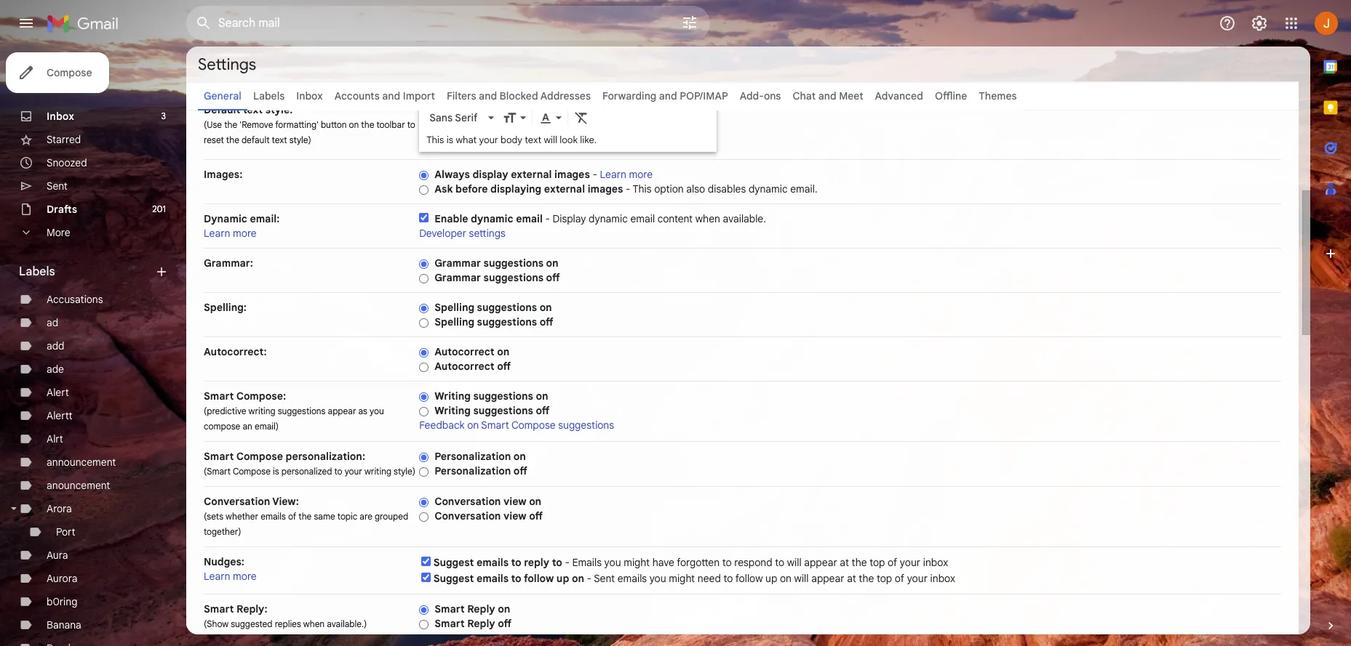 Task type: locate. For each thing, give the bounding box(es) containing it.
smart up (smart
[[204, 450, 234, 464]]

your
[[479, 134, 498, 146], [345, 466, 362, 477], [900, 557, 921, 570], [907, 573, 928, 586]]

0 vertical spatial style)
[[289, 135, 311, 146]]

to inside smart compose personalization: (smart compose is personalized to your writing style)
[[334, 466, 342, 477]]

1 vertical spatial style)
[[394, 466, 416, 477]]

addresses
[[541, 90, 591, 103]]

inbox link up "default text style: (use the 'remove formatting' button on the toolbar to reset the default text style)"
[[296, 90, 323, 103]]

to left respond in the bottom of the page
[[722, 557, 732, 570]]

when down also
[[695, 212, 720, 226]]

off up 'writing suggestions on'
[[497, 360, 511, 373]]

to right reply
[[552, 557, 562, 570]]

2 writing from the top
[[435, 405, 471, 418]]

writing suggestions on
[[435, 390, 548, 403]]

off
[[546, 271, 560, 285], [540, 316, 553, 329], [497, 360, 511, 373], [536, 405, 550, 418], [514, 465, 527, 478], [529, 510, 543, 523], [498, 618, 512, 631]]

to right toolbar
[[407, 119, 415, 130]]

learn more link down dynamic
[[204, 227, 257, 240]]

writing down compose:
[[249, 406, 275, 417]]

1 vertical spatial you
[[604, 557, 621, 570]]

default text style: (use the 'remove formatting' button on the toolbar to reset the default text style)
[[204, 103, 415, 146]]

follow down respond in the bottom of the page
[[736, 573, 763, 586]]

Always display external images radio
[[419, 170, 429, 181]]

starred link
[[47, 133, 81, 146]]

alertt link
[[47, 410, 72, 423]]

1 vertical spatial suggest
[[434, 573, 474, 586]]

reply down smart reply on
[[467, 618, 495, 631]]

off down grammar suggestions on
[[546, 271, 560, 285]]

Grammar suggestions on radio
[[419, 259, 429, 270]]

developer settings link
[[419, 227, 506, 240]]

1 vertical spatial writing
[[365, 466, 392, 477]]

inbox up starred
[[47, 110, 74, 123]]

1 vertical spatial view
[[504, 510, 527, 523]]

0 horizontal spatial dynamic
[[471, 212, 513, 226]]

0 horizontal spatial style)
[[289, 135, 311, 146]]

conversation for conversation view: (sets whether emails of the same topic are grouped together)
[[204, 496, 270, 509]]

1 vertical spatial inbox
[[47, 110, 74, 123]]

2 personalization from the top
[[435, 465, 511, 478]]

0 vertical spatial might
[[624, 557, 650, 570]]

1 horizontal spatial up
[[766, 573, 777, 586]]

conversation inside conversation view: (sets whether emails of the same topic are grouped together)
[[204, 496, 270, 509]]

1 email from the left
[[516, 212, 543, 226]]

compose button
[[6, 52, 109, 93]]

learn more link down nudges:
[[204, 571, 257, 584]]

conversation
[[204, 496, 270, 509], [435, 496, 501, 509], [435, 510, 501, 523]]

1 writing from the top
[[435, 390, 471, 403]]

smart inside smart reply: (show suggested replies when available.)
[[204, 603, 234, 616]]

2 and from the left
[[479, 90, 497, 103]]

external down always display external images - learn more on the left top of the page
[[544, 183, 585, 196]]

text down formatting'
[[272, 135, 287, 146]]

compose inside button
[[47, 66, 92, 79]]

snoozed
[[47, 156, 87, 170]]

1 vertical spatial inbox link
[[47, 110, 74, 123]]

1 horizontal spatial text
[[272, 135, 287, 146]]

1 and from the left
[[382, 90, 400, 103]]

more
[[629, 168, 653, 181], [233, 227, 257, 240], [233, 571, 257, 584]]

off down personalization on
[[514, 465, 527, 478]]

themes link
[[979, 90, 1017, 103]]

emails
[[261, 512, 286, 522], [477, 557, 509, 570], [477, 573, 509, 586], [618, 573, 647, 586]]

smart right smart reply off radio
[[435, 618, 465, 631]]

style) down formatting'
[[289, 135, 311, 146]]

you down have
[[650, 573, 666, 586]]

body
[[501, 134, 523, 146]]

to inside "default text style: (use the 'remove formatting' button on the toolbar to reset the default text style)"
[[407, 119, 415, 130]]

personalization:
[[286, 450, 365, 464]]

banana link
[[47, 619, 81, 632]]

and right chat at the right top of the page
[[818, 90, 837, 103]]

tab list
[[1311, 47, 1351, 595]]

replies
[[275, 619, 301, 630]]

Personalization on radio
[[419, 452, 429, 463]]

0 vertical spatial you
[[370, 406, 384, 417]]

reply:
[[236, 603, 267, 616]]

1 vertical spatial spelling
[[435, 316, 474, 329]]

Search mail text field
[[218, 16, 640, 31]]

emails inside conversation view: (sets whether emails of the same topic are grouped together)
[[261, 512, 286, 522]]

0 vertical spatial grammar
[[435, 257, 481, 270]]

2 vertical spatial learn
[[204, 571, 230, 584]]

view:
[[272, 496, 299, 509]]

off up feedback on smart compose suggestions
[[536, 405, 550, 418]]

is left what
[[447, 134, 453, 146]]

arora
[[47, 503, 72, 516]]

suggestions for spelling suggestions on
[[477, 301, 537, 314]]

0 horizontal spatial writing
[[249, 406, 275, 417]]

advanced
[[875, 90, 923, 103]]

sans serif option
[[427, 111, 486, 125]]

spelling right spelling suggestions on radio at the left top of page
[[435, 301, 474, 314]]

dynamic
[[204, 212, 247, 226]]

text right body
[[525, 134, 542, 146]]

dynamic left the email.
[[749, 183, 788, 196]]

to
[[407, 119, 415, 130], [334, 466, 342, 477], [511, 557, 522, 570], [552, 557, 562, 570], [722, 557, 732, 570], [775, 557, 785, 570], [511, 573, 522, 586], [724, 573, 733, 586]]

0 vertical spatial view
[[504, 496, 527, 509]]

- left 'display'
[[545, 212, 550, 226]]

learn up ask before displaying external images - this option also disables dynamic email.
[[600, 168, 627, 181]]

0 vertical spatial appear
[[328, 406, 356, 417]]

1 grammar from the top
[[435, 257, 481, 270]]

2 horizontal spatial dynamic
[[749, 183, 788, 196]]

-
[[593, 168, 597, 181], [626, 183, 631, 196], [545, 212, 550, 226], [565, 557, 570, 570], [587, 573, 592, 586]]

to right respond in the bottom of the page
[[775, 557, 785, 570]]

Autocorrect off radio
[[419, 362, 429, 373]]

0 vertical spatial writing
[[435, 390, 471, 403]]

1 horizontal spatial this
[[633, 183, 652, 196]]

1 horizontal spatial email
[[630, 212, 655, 226]]

images down look
[[555, 168, 590, 181]]

1 vertical spatial writing
[[435, 405, 471, 418]]

is
[[447, 134, 453, 146], [273, 466, 279, 477]]

1 horizontal spatial style)
[[394, 466, 416, 477]]

1 vertical spatial learn more link
[[204, 227, 257, 240]]

learn more link up ask before displaying external images - this option also disables dynamic email.
[[600, 168, 653, 181]]

inbox inside labels navigation
[[47, 110, 74, 123]]

labels heading
[[19, 265, 154, 279]]

default
[[204, 103, 240, 116]]

writing inside 'smart compose: (predictive writing suggestions appear as you compose an email)'
[[249, 406, 275, 417]]

toolbar
[[377, 119, 405, 130]]

and right filters
[[479, 90, 497, 103]]

1 vertical spatial labels
[[19, 265, 55, 279]]

on
[[349, 119, 359, 130], [546, 257, 559, 270], [540, 301, 552, 314], [497, 346, 510, 359], [536, 390, 548, 403], [467, 419, 479, 432], [514, 450, 526, 464], [529, 496, 542, 509], [572, 573, 584, 586], [780, 573, 792, 586], [498, 603, 510, 616]]

chat
[[793, 90, 816, 103]]

on inside "default text style: (use the 'remove formatting' button on the toolbar to reset the default text style)"
[[349, 119, 359, 130]]

reply
[[524, 557, 549, 570]]

inbox
[[923, 557, 948, 570], [930, 573, 956, 586]]

1 up from the left
[[557, 573, 569, 586]]

reply for on
[[467, 603, 495, 616]]

0 horizontal spatial up
[[557, 573, 569, 586]]

ad
[[47, 317, 58, 330]]

0 vertical spatial is
[[447, 134, 453, 146]]

images up enable dynamic email - display dynamic email content when available. developer settings
[[588, 183, 623, 196]]

grammar right grammar suggestions off radio
[[435, 271, 481, 285]]

writing left personalization off radio
[[365, 466, 392, 477]]

sent down emails
[[594, 573, 615, 586]]

autocorrect up autocorrect off
[[435, 346, 495, 359]]

0 vertical spatial top
[[870, 557, 885, 570]]

style) left personalization off radio
[[394, 466, 416, 477]]

1 vertical spatial grammar
[[435, 271, 481, 285]]

offline link
[[935, 90, 967, 103]]

- down emails
[[587, 573, 592, 586]]

you right as
[[370, 406, 384, 417]]

4 and from the left
[[818, 90, 837, 103]]

learn inside nudges: learn more
[[204, 571, 230, 584]]

filters and blocked addresses
[[447, 90, 591, 103]]

0 horizontal spatial might
[[624, 557, 650, 570]]

2 vertical spatial more
[[233, 571, 257, 584]]

and for accounts
[[382, 90, 400, 103]]

and for filters
[[479, 90, 497, 103]]

- up ask before displaying external images - this option also disables dynamic email.
[[593, 168, 597, 181]]

1 vertical spatial personalization
[[435, 465, 511, 478]]

follow down reply
[[524, 573, 554, 586]]

0 horizontal spatial labels
[[19, 265, 55, 279]]

emails down view:
[[261, 512, 286, 522]]

off down smart reply on
[[498, 618, 512, 631]]

0 horizontal spatial inbox
[[47, 110, 74, 123]]

advanced search options image
[[675, 8, 704, 37]]

button
[[321, 119, 347, 130]]

grouped
[[375, 512, 408, 522]]

labels up style:
[[253, 90, 285, 103]]

and for forwarding
[[659, 90, 677, 103]]

inbox link up starred
[[47, 110, 74, 123]]

2 grammar from the top
[[435, 271, 481, 285]]

None search field
[[186, 6, 710, 41]]

spelling right spelling suggestions off radio at the left
[[435, 316, 474, 329]]

suggest emails to reply to - emails you might have forgotten to respond to will appear at the top of your inbox
[[434, 557, 948, 570]]

suggest
[[434, 557, 474, 570], [434, 573, 474, 586]]

compose down 'gmail' image
[[47, 66, 92, 79]]

to down 'personalization:'
[[334, 466, 342, 477]]

view down conversation view on
[[504, 510, 527, 523]]

general link
[[204, 90, 242, 103]]

0 vertical spatial images
[[555, 168, 590, 181]]

smart right smart reply on option
[[435, 603, 465, 616]]

1 horizontal spatial inbox
[[296, 90, 323, 103]]

suggestions inside 'smart compose: (predictive writing suggestions appear as you compose an email)'
[[278, 406, 326, 417]]

1 reply from the top
[[467, 603, 495, 616]]

like.
[[580, 134, 597, 146]]

2 vertical spatial you
[[650, 573, 666, 586]]

smart inside 'smart compose: (predictive writing suggestions appear as you compose an email)'
[[204, 390, 234, 403]]

you inside 'smart compose: (predictive writing suggestions appear as you compose an email)'
[[370, 406, 384, 417]]

announcement
[[47, 456, 116, 469]]

0 vertical spatial of
[[288, 512, 296, 522]]

2 view from the top
[[504, 510, 527, 523]]

autocorrect down autocorrect on
[[435, 360, 495, 373]]

Writing suggestions on radio
[[419, 392, 429, 403]]

1 horizontal spatial might
[[669, 573, 695, 586]]

1 horizontal spatial is
[[447, 134, 453, 146]]

you right emails
[[604, 557, 621, 570]]

writing right writing suggestions on option
[[435, 390, 471, 403]]

1 horizontal spatial when
[[695, 212, 720, 226]]

grammar:
[[204, 257, 253, 270]]

1 vertical spatial when
[[303, 619, 325, 630]]

1 view from the top
[[504, 496, 527, 509]]

whether
[[226, 512, 258, 522]]

0 horizontal spatial follow
[[524, 573, 554, 586]]

smart for smart compose: (predictive writing suggestions appear as you compose an email)
[[204, 390, 234, 403]]

dynamic down ask before displaying external images - this option also disables dynamic email.
[[589, 212, 628, 226]]

conversation down conversation view on
[[435, 510, 501, 523]]

suggested
[[231, 619, 273, 630]]

1 vertical spatial of
[[888, 557, 897, 570]]

suggestions for grammar suggestions on
[[484, 257, 544, 270]]

0 horizontal spatial sent
[[47, 180, 68, 193]]

aurora link
[[47, 573, 77, 586]]

grammar suggestions on
[[435, 257, 559, 270]]

smart up (show
[[204, 603, 234, 616]]

learn down dynamic
[[204, 227, 230, 240]]

dynamic up settings
[[471, 212, 513, 226]]

2 autocorrect from the top
[[435, 360, 495, 373]]

None checkbox
[[419, 213, 429, 223], [421, 557, 431, 567], [419, 213, 429, 223], [421, 557, 431, 567]]

is left personalized
[[273, 466, 279, 477]]

might
[[624, 557, 650, 570], [669, 573, 695, 586]]

sans serif
[[429, 112, 478, 125]]

b0ring link
[[47, 596, 77, 609]]

conversation up 'whether'
[[204, 496, 270, 509]]

learn more link
[[600, 168, 653, 181], [204, 227, 257, 240], [204, 571, 257, 584]]

1 horizontal spatial writing
[[365, 466, 392, 477]]

labels
[[253, 90, 285, 103], [19, 265, 55, 279]]

Ask before displaying external images radio
[[419, 185, 429, 196]]

this down sans
[[427, 134, 444, 146]]

2 vertical spatial learn more link
[[204, 571, 257, 584]]

smart up (predictive
[[204, 390, 234, 403]]

0 vertical spatial writing
[[249, 406, 275, 417]]

1 vertical spatial autocorrect
[[435, 360, 495, 373]]

1 vertical spatial images
[[588, 183, 623, 196]]

1 vertical spatial is
[[273, 466, 279, 477]]

labels for labels heading at the left of page
[[19, 265, 55, 279]]

0 vertical spatial spelling
[[435, 301, 474, 314]]

writing
[[249, 406, 275, 417], [365, 466, 392, 477]]

more up ask before displaying external images - this option also disables dynamic email.
[[629, 168, 653, 181]]

writing up feedback
[[435, 405, 471, 418]]

and left import
[[382, 90, 400, 103]]

pop/imap
[[680, 90, 728, 103]]

1 horizontal spatial labels
[[253, 90, 285, 103]]

3 and from the left
[[659, 90, 677, 103]]

up
[[557, 573, 569, 586], [766, 573, 777, 586]]

0 horizontal spatial is
[[273, 466, 279, 477]]

might down suggest emails to reply to - emails you might have forgotten to respond to will appear at the top of your inbox at the bottom
[[669, 573, 695, 586]]

0 vertical spatial labels
[[253, 90, 285, 103]]

main menu image
[[17, 15, 35, 32]]

conversation for conversation view on
[[435, 496, 501, 509]]

0 horizontal spatial this
[[427, 134, 444, 146]]

inbox up "default text style: (use the 'remove formatting' button on the toolbar to reset the default text style)"
[[296, 90, 323, 103]]

1 vertical spatial at
[[847, 573, 856, 586]]

writing for writing suggestions off
[[435, 405, 471, 418]]

1 horizontal spatial inbox link
[[296, 90, 323, 103]]

you
[[370, 406, 384, 417], [604, 557, 621, 570], [650, 573, 666, 586]]

view up conversation view off in the bottom left of the page
[[504, 496, 527, 509]]

labels down the more
[[19, 265, 55, 279]]

reply up smart reply off on the bottom left of page
[[467, 603, 495, 616]]

compose down writing suggestions off
[[512, 419, 556, 432]]

conversation view off
[[435, 510, 543, 523]]

chat and meet link
[[793, 90, 863, 103]]

labels navigation
[[0, 47, 186, 647]]

settings
[[198, 54, 256, 74]]

themes
[[979, 90, 1017, 103]]

email down displaying
[[516, 212, 543, 226]]

1 personalization from the top
[[435, 450, 511, 464]]

0 horizontal spatial email
[[516, 212, 543, 226]]

personalization down personalization on
[[435, 465, 511, 478]]

spelling for spelling suggestions off
[[435, 316, 474, 329]]

serif
[[455, 112, 478, 125]]

email left content
[[630, 212, 655, 226]]

0 vertical spatial learn
[[600, 168, 627, 181]]

learn down nudges:
[[204, 571, 230, 584]]

this left option
[[633, 183, 652, 196]]

0 horizontal spatial inbox link
[[47, 110, 74, 123]]

0 vertical spatial this
[[427, 134, 444, 146]]

2 follow from the left
[[736, 573, 763, 586]]

smart reply: (show suggested replies when available.)
[[204, 603, 367, 630]]

more down nudges:
[[233, 571, 257, 584]]

more down dynamic
[[233, 227, 257, 240]]

off up reply
[[529, 510, 543, 523]]

1 horizontal spatial you
[[604, 557, 621, 570]]

2 suggest from the top
[[434, 573, 474, 586]]

when right "replies"
[[303, 619, 325, 630]]

your inside smart compose personalization: (smart compose is personalized to your writing style)
[[345, 466, 362, 477]]

add
[[47, 340, 64, 353]]

accounts and import
[[335, 90, 435, 103]]

0 vertical spatial inbox link
[[296, 90, 323, 103]]

off for smart reply on
[[498, 618, 512, 631]]

1 vertical spatial more
[[233, 227, 257, 240]]

autocorrect for autocorrect off
[[435, 360, 495, 373]]

2 spelling from the top
[[435, 316, 474, 329]]

(predictive
[[204, 406, 246, 417]]

conversation up conversation view off in the bottom left of the page
[[435, 496, 501, 509]]

suggest for suggest emails to reply to - emails you might have forgotten to respond to will appear at the top of your inbox
[[434, 557, 474, 570]]

0 horizontal spatial when
[[303, 619, 325, 630]]

grammar
[[435, 257, 481, 270], [435, 271, 481, 285]]

look
[[560, 134, 578, 146]]

labels inside navigation
[[19, 265, 55, 279]]

2 horizontal spatial you
[[650, 573, 666, 586]]

0 vertical spatial sent
[[47, 180, 68, 193]]

0 vertical spatial autocorrect
[[435, 346, 495, 359]]

smart reply off
[[435, 618, 512, 631]]

0 vertical spatial reply
[[467, 603, 495, 616]]

1 suggest from the top
[[434, 557, 474, 570]]

0 horizontal spatial you
[[370, 406, 384, 417]]

add-ons
[[740, 90, 781, 103]]

1 spelling from the top
[[435, 301, 474, 314]]

inbox for the top inbox link
[[296, 90, 323, 103]]

smart for smart reply on
[[435, 603, 465, 616]]

and left pop/imap
[[659, 90, 677, 103]]

might left have
[[624, 557, 650, 570]]

1 horizontal spatial follow
[[736, 573, 763, 586]]

None checkbox
[[421, 573, 431, 583]]

formatting options toolbar
[[424, 104, 713, 131]]

external up displaying
[[511, 168, 552, 181]]

suggestions
[[484, 257, 544, 270], [484, 271, 544, 285], [477, 301, 537, 314], [477, 316, 537, 329], [473, 390, 533, 403], [473, 405, 533, 418], [278, 406, 326, 417], [558, 419, 614, 432]]

1 vertical spatial sent
[[594, 573, 615, 586]]

0 vertical spatial personalization
[[435, 450, 511, 464]]

conversation for conversation view off
[[435, 510, 501, 523]]

to left reply
[[511, 557, 522, 570]]

text up 'remove
[[243, 103, 263, 116]]

autocorrect
[[435, 346, 495, 359], [435, 360, 495, 373]]

0 vertical spatial suggest
[[434, 557, 474, 570]]

smart inside smart compose personalization: (smart compose is personalized to your writing style)
[[204, 450, 234, 464]]

of
[[288, 512, 296, 522], [888, 557, 897, 570], [895, 573, 905, 586]]

external
[[511, 168, 552, 181], [544, 183, 585, 196]]

Smart Reply on radio
[[419, 605, 429, 616]]

more inside dynamic email: learn more
[[233, 227, 257, 240]]

sent up drafts link
[[47, 180, 68, 193]]

2 reply from the top
[[467, 618, 495, 631]]

1 vertical spatial learn
[[204, 227, 230, 240]]

1 autocorrect from the top
[[435, 346, 495, 359]]

0 vertical spatial when
[[695, 212, 720, 226]]

is inside smart compose personalization: (smart compose is personalized to your writing style)
[[273, 466, 279, 477]]

2 vertical spatial will
[[794, 573, 809, 586]]

offline
[[935, 90, 967, 103]]

this is what your body text will look like.
[[427, 134, 597, 146]]

1 vertical spatial reply
[[467, 618, 495, 631]]

ons
[[764, 90, 781, 103]]

grammar down developer settings link
[[435, 257, 481, 270]]

alertt
[[47, 410, 72, 423]]

off down spelling suggestions on at the top left of page
[[540, 316, 553, 329]]

1 horizontal spatial sent
[[594, 573, 615, 586]]

grammar for grammar suggestions off
[[435, 271, 481, 285]]

0 vertical spatial learn more link
[[600, 168, 653, 181]]

filters and blocked addresses link
[[447, 90, 591, 103]]



Task type: vqa. For each thing, say whether or not it's contained in the screenshot.


Task type: describe. For each thing, give the bounding box(es) containing it.
ask before displaying external images - this option also disables dynamic email.
[[435, 183, 818, 196]]

2 vertical spatial of
[[895, 573, 905, 586]]

drafts
[[47, 203, 77, 216]]

smart for smart reply off
[[435, 618, 465, 631]]

search mail image
[[191, 10, 217, 36]]

writing for writing suggestions on
[[435, 390, 471, 403]]

suggest emails to follow up on - sent emails you might need to follow up on will appear at the top of your inbox
[[434, 573, 956, 586]]

enable
[[435, 212, 468, 226]]

(use
[[204, 119, 222, 130]]

and for chat
[[818, 90, 837, 103]]

personalization for personalization off
[[435, 465, 511, 478]]

drafts link
[[47, 203, 77, 216]]

2 horizontal spatial text
[[525, 134, 542, 146]]

autocorrect:
[[204, 346, 267, 359]]

more inside nudges: learn more
[[233, 571, 257, 584]]

1 horizontal spatial dynamic
[[589, 212, 628, 226]]

settings image
[[1251, 15, 1268, 32]]

2 email from the left
[[630, 212, 655, 226]]

before
[[456, 183, 488, 196]]

smart for smart compose personalization: (smart compose is personalized to your writing style)
[[204, 450, 234, 464]]

learn more link for dynamic email:
[[204, 227, 257, 240]]

are
[[360, 512, 373, 522]]

displaying
[[490, 183, 542, 196]]

port
[[56, 526, 75, 539]]

spelling:
[[204, 301, 247, 314]]

also
[[686, 183, 705, 196]]

available.)
[[327, 619, 367, 630]]

add-
[[740, 90, 764, 103]]

personalization for personalization on
[[435, 450, 511, 464]]

gmail image
[[47, 9, 126, 38]]

grammar suggestions off
[[435, 271, 560, 285]]

to up smart reply off on the bottom left of page
[[511, 573, 522, 586]]

personalization off
[[435, 465, 527, 478]]

201
[[152, 204, 166, 215]]

spelling suggestions on
[[435, 301, 552, 314]]

writing suggestions off
[[435, 405, 550, 418]]

blocked
[[500, 90, 538, 103]]

Conversation view on radio
[[419, 498, 429, 509]]

smart down writing suggestions off
[[481, 419, 509, 432]]

content
[[658, 212, 693, 226]]

inbox for the bottommost inbox link
[[47, 110, 74, 123]]

display
[[553, 212, 586, 226]]

forwarding and pop/imap
[[603, 90, 728, 103]]

spelling for spelling suggestions on
[[435, 301, 474, 314]]

1 vertical spatial this
[[633, 183, 652, 196]]

compose down email)
[[236, 450, 283, 464]]

Writing suggestions off radio
[[419, 407, 429, 418]]

1 vertical spatial top
[[877, 573, 892, 586]]

topic
[[338, 512, 358, 522]]

Smart Reply off radio
[[419, 620, 429, 631]]

chat and meet
[[793, 90, 863, 103]]

1 vertical spatial will
[[787, 557, 802, 570]]

sans
[[429, 112, 453, 125]]

filters
[[447, 90, 476, 103]]

available.
[[723, 212, 766, 226]]

accounts
[[335, 90, 380, 103]]

- left option
[[626, 183, 631, 196]]

to right need
[[724, 573, 733, 586]]

default
[[242, 135, 270, 146]]

grammar for grammar suggestions on
[[435, 257, 481, 270]]

Grammar suggestions off radio
[[419, 273, 429, 284]]

aura
[[47, 549, 68, 563]]

personalization on
[[435, 450, 526, 464]]

off for conversation view on
[[529, 510, 543, 523]]

import
[[403, 90, 435, 103]]

meet
[[839, 90, 863, 103]]

labels for labels 'link'
[[253, 90, 285, 103]]

as
[[358, 406, 367, 417]]

aurora
[[47, 573, 77, 586]]

nudges:
[[204, 556, 244, 569]]

smart compose: (predictive writing suggestions appear as you compose an email)
[[204, 390, 384, 432]]

(smart
[[204, 466, 231, 477]]

developer
[[419, 227, 466, 240]]

forwarding
[[603, 90, 657, 103]]

email.
[[790, 183, 818, 196]]

suggest for suggest emails to follow up on - sent emails you might need to follow up on will appear at the top of your inbox
[[434, 573, 474, 586]]

suggestions for writing suggestions off
[[473, 405, 533, 418]]

learn inside dynamic email: learn more
[[204, 227, 230, 240]]

suggestions for spelling suggestions off
[[477, 316, 537, 329]]

2 up from the left
[[766, 573, 777, 586]]

Spelling suggestions off radio
[[419, 318, 429, 329]]

1 follow from the left
[[524, 573, 554, 586]]

of inside conversation view: (sets whether emails of the same topic are grouped together)
[[288, 512, 296, 522]]

Personalization off radio
[[419, 467, 429, 478]]

off for spelling suggestions on
[[540, 316, 553, 329]]

accusations link
[[47, 293, 103, 306]]

emails down suggest emails to reply to - emails you might have forgotten to respond to will appear at the top of your inbox at the bottom
[[618, 573, 647, 586]]

- inside enable dynamic email - display dynamic email content when available. developer settings
[[545, 212, 550, 226]]

Autocorrect on radio
[[419, 348, 429, 359]]

1 vertical spatial external
[[544, 183, 585, 196]]

0 vertical spatial external
[[511, 168, 552, 181]]

style:
[[265, 103, 293, 116]]

writing inside smart compose personalization: (smart compose is personalized to your writing style)
[[365, 466, 392, 477]]

0 vertical spatial inbox
[[923, 557, 948, 570]]

emails up smart reply on
[[477, 573, 509, 586]]

0 vertical spatial more
[[629, 168, 653, 181]]

suggestions for writing suggestions on
[[473, 390, 533, 403]]

you for emails
[[604, 557, 621, 570]]

aura link
[[47, 549, 68, 563]]

autocorrect on
[[435, 346, 510, 359]]

enable dynamic email - display dynamic email content when available. developer settings
[[419, 212, 766, 240]]

smart for smart reply: (show suggested replies when available.)
[[204, 603, 234, 616]]

Spelling suggestions on radio
[[419, 303, 429, 314]]

0 horizontal spatial text
[[243, 103, 263, 116]]

sent inside labels navigation
[[47, 180, 68, 193]]

compose
[[204, 421, 240, 432]]

suggestions for grammar suggestions off
[[484, 271, 544, 285]]

1 vertical spatial inbox
[[930, 573, 956, 586]]

autocorrect for autocorrect on
[[435, 346, 495, 359]]

formatting'
[[275, 119, 319, 130]]

smart reply on
[[435, 603, 510, 616]]

always display external images - learn more
[[435, 168, 653, 181]]

emails left reply
[[477, 557, 509, 570]]

appear inside 'smart compose: (predictive writing suggestions appear as you compose an email)'
[[328, 406, 356, 417]]

accusations
[[47, 293, 103, 306]]

settings
[[469, 227, 506, 240]]

learn more link for nudges:
[[204, 571, 257, 584]]

- left emails
[[565, 557, 570, 570]]

2 vertical spatial appear
[[811, 573, 845, 586]]

off for grammar suggestions on
[[546, 271, 560, 285]]

accounts and import link
[[335, 90, 435, 103]]

feedback on smart compose suggestions link
[[419, 419, 614, 432]]

starred
[[47, 133, 81, 146]]

anouncement
[[47, 480, 110, 493]]

sent link
[[47, 180, 68, 193]]

announcement link
[[47, 456, 116, 469]]

display
[[473, 168, 508, 181]]

remove formatting ‪(⌘\)‬ image
[[574, 111, 589, 125]]

0 vertical spatial will
[[544, 134, 557, 146]]

when inside smart reply: (show suggested replies when available.)
[[303, 619, 325, 630]]

nudges: learn more
[[204, 556, 257, 584]]

1 vertical spatial might
[[669, 573, 695, 586]]

support image
[[1219, 15, 1236, 32]]

you for as
[[370, 406, 384, 417]]

off for writing suggestions on
[[536, 405, 550, 418]]

style) inside "default text style: (use the 'remove formatting' button on the toolbar to reset the default text style)"
[[289, 135, 311, 146]]

ade
[[47, 363, 64, 376]]

alrt link
[[47, 433, 63, 446]]

add-ons link
[[740, 90, 781, 103]]

autocorrect off
[[435, 360, 511, 373]]

compose right (smart
[[233, 466, 271, 477]]

labels link
[[253, 90, 285, 103]]

Conversation view off radio
[[419, 512, 429, 523]]

email)
[[255, 421, 279, 432]]

reset
[[204, 135, 224, 146]]

more
[[47, 226, 70, 239]]

1 vertical spatial appear
[[804, 557, 837, 570]]

alert
[[47, 386, 69, 400]]

forwarding and pop/imap link
[[603, 90, 728, 103]]

when inside enable dynamic email - display dynamic email content when available. developer settings
[[695, 212, 720, 226]]

need
[[698, 573, 721, 586]]

have
[[653, 557, 675, 570]]

the inside conversation view: (sets whether emails of the same topic are grouped together)
[[299, 512, 312, 522]]

view for on
[[504, 496, 527, 509]]

style) inside smart compose personalization: (smart compose is personalized to your writing style)
[[394, 466, 416, 477]]

view for off
[[504, 510, 527, 523]]

reply for off
[[467, 618, 495, 631]]

0 vertical spatial at
[[840, 557, 849, 570]]



